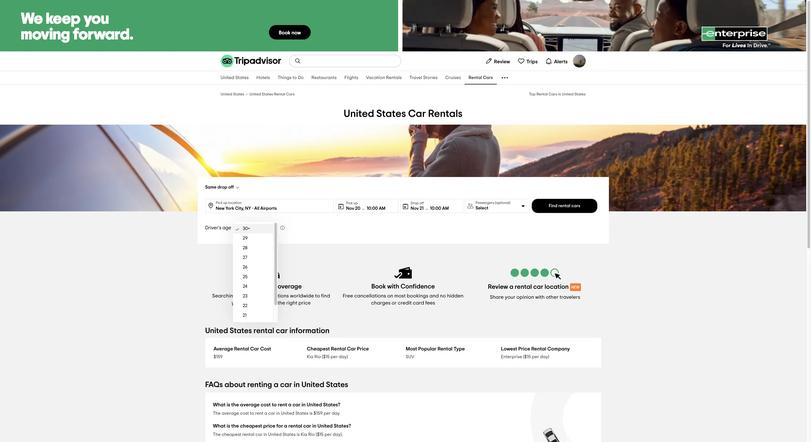Task type: describe. For each thing, give the bounding box(es) containing it.
things to do
[[278, 76, 304, 80]]

travel stories link
[[406, 71, 441, 85]]

popular
[[418, 346, 436, 352]]

company
[[547, 346, 570, 352]]

1 vertical spatial $159
[[314, 411, 323, 416]]

travelers
[[560, 295, 580, 300]]

for
[[276, 423, 283, 429]]

0 vertical spatial $159
[[214, 355, 223, 359]]

age
[[222, 225, 231, 230]]

rental inside button
[[558, 204, 570, 208]]

faqs
[[205, 381, 223, 389]]

the average cost to rent a car in united states is $159 per day.
[[213, 411, 340, 416]]

rental right cruises "link"
[[469, 76, 482, 80]]

nov for nov 21
[[411, 206, 419, 211]]

driver's age
[[205, 225, 231, 230]]

advertisement region
[[0, 0, 806, 51]]

your
[[505, 295, 515, 300]]

to inside searching over 60,000 locations worldwide to find you the right car at the right price
[[315, 293, 320, 299]]

1 right from the left
[[250, 300, 261, 306]]

nov for nov 20
[[346, 206, 354, 211]]

0 horizontal spatial location
[[228, 201, 242, 205]]

car down what is the cheapest price for a rental car in united states?
[[255, 432, 262, 437]]

alerts
[[554, 59, 568, 64]]

bookings
[[407, 293, 428, 299]]

free
[[343, 293, 353, 299]]

on
[[387, 293, 393, 299]]

find
[[549, 204, 557, 208]]

faqs about renting a car in united states
[[205, 381, 348, 389]]

cruises
[[445, 76, 461, 80]]

2 horizontal spatial cars
[[549, 92, 557, 96]]

restaurants link
[[308, 71, 341, 85]]

book with confidence
[[371, 283, 435, 290]]

rent for to
[[255, 411, 263, 416]]

am for 20
[[379, 206, 385, 211]]

kia rio ($15 per day)
[[307, 355, 348, 359]]

is down average
[[227, 423, 230, 429]]

cruises link
[[441, 71, 465, 85]]

rental cars link
[[465, 71, 497, 85]]

searching over 60,000 locations worldwide to find you the right car at the right price
[[212, 293, 330, 306]]

10:00 for 20
[[367, 206, 378, 211]]

fees
[[425, 300, 435, 306]]

1 price from the left
[[357, 346, 369, 352]]

average
[[222, 411, 239, 416]]

car left information on the left bottom
[[276, 327, 288, 335]]

flights
[[344, 76, 358, 80]]

car up share your opinion with other travelers
[[533, 284, 543, 290]]

passengers (optional) select
[[476, 201, 510, 210]]

travel stories
[[409, 76, 438, 80]]

average
[[214, 346, 233, 352]]

searching
[[212, 293, 236, 299]]

is left day.
[[309, 411, 313, 416]]

vacation rentals link
[[362, 71, 406, 85]]

nov 21
[[411, 206, 424, 211]]

new
[[571, 285, 580, 289]]

up for nov 21
[[354, 201, 358, 205]]

or
[[392, 300, 397, 306]]

25
[[243, 275, 248, 279]]

rental up kia rio ($15 per day)
[[331, 346, 346, 352]]

27
[[243, 255, 247, 260]]

26
[[243, 265, 248, 270]]

0 vertical spatial states?
[[323, 402, 340, 407]]

up for drop off
[[223, 201, 227, 205]]

pick up location
[[216, 201, 242, 205]]

a right the for
[[284, 423, 287, 429]]

profile picture image
[[573, 55, 586, 67]]

rental for in
[[242, 432, 254, 437]]

is down what is the cheapest price for a rental car in united states?
[[297, 432, 300, 437]]

cost
[[260, 346, 271, 352]]

pick for drop off
[[216, 201, 222, 205]]

cheapest
[[307, 346, 330, 352]]

trips link
[[515, 55, 540, 67]]

hotels
[[256, 76, 270, 80]]

1 vertical spatial rio
[[308, 432, 315, 437]]

review a rental car location new
[[488, 284, 580, 290]]

(optional)
[[495, 201, 510, 205]]

car for price
[[347, 346, 356, 352]]

top rental cars in united states
[[529, 92, 586, 96]]

drop
[[411, 201, 419, 205]]

rental up enterprise ($15 per day)
[[531, 346, 546, 352]]

0 vertical spatial with
[[387, 283, 399, 290]]

rental right the for
[[288, 423, 302, 429]]

and
[[429, 293, 439, 299]]

about
[[225, 381, 246, 389]]

share your opinion with other travelers
[[490, 295, 580, 300]]

0 horizontal spatial to
[[250, 411, 254, 416]]

($15 down cheapest
[[322, 355, 330, 359]]

renting
[[247, 381, 272, 389]]

City or Airport text field
[[216, 199, 331, 212]]

restaurants
[[311, 76, 337, 80]]

driver's
[[205, 225, 221, 230]]

things to do link
[[274, 71, 308, 85]]

0 vertical spatial cheapest
[[240, 423, 262, 429]]

nov 20
[[346, 206, 360, 211]]

0 horizontal spatial 21
[[243, 313, 247, 318]]

locations
[[267, 293, 289, 299]]

suv
[[406, 355, 414, 359]]

united states for the top united states link
[[221, 76, 249, 80]]

23
[[243, 294, 247, 299]]

2 horizontal spatial the
[[278, 300, 285, 306]]

most
[[406, 346, 417, 352]]

worldwide coverage
[[241, 283, 302, 290]]

you
[[232, 300, 240, 306]]

car for rentals
[[408, 109, 426, 119]]

select
[[476, 206, 488, 210]]

28
[[243, 246, 247, 250]]

review for review a rental car location new
[[488, 284, 508, 290]]

cost to
[[261, 402, 277, 407]]

what is the cheapest price for a rental car in united states?
[[213, 423, 351, 429]]

a right renting
[[274, 381, 278, 389]]

22
[[243, 304, 247, 308]]

card
[[413, 300, 424, 306]]

car up what is the average cost to rent a car in united states? on the bottom of the page
[[280, 381, 292, 389]]

0 vertical spatial kia
[[307, 355, 313, 359]]

rental for location
[[515, 284, 532, 290]]

1 vertical spatial rentals
[[428, 109, 463, 119]]

60,000
[[249, 293, 266, 299]]

search image
[[294, 58, 301, 64]]

1 day) from the left
[[339, 355, 348, 359]]

drop off
[[411, 201, 424, 205]]

hotels link
[[253, 71, 274, 85]]

credit
[[398, 300, 412, 306]]

cars
[[571, 204, 580, 208]]

worldwide
[[290, 293, 314, 299]]

the cheapest rental car in united states is kia rio ($15 per day).
[[213, 432, 343, 437]]

cheapest rental car price
[[307, 346, 369, 352]]

book
[[371, 283, 386, 290]]

no
[[440, 293, 446, 299]]

at
[[271, 300, 276, 306]]

find rental cars button
[[532, 199, 597, 213]]

most popular rental type
[[406, 346, 465, 352]]

the for what is the average cost to rent a car in united states?
[[213, 411, 221, 416]]



Task type: vqa. For each thing, say whether or not it's contained in the screenshot.
the top What
yes



Task type: locate. For each thing, give the bounding box(es) containing it.
nov down pick up
[[346, 206, 354, 211]]

pick up nov 20
[[346, 201, 353, 205]]

vacation rentals
[[366, 76, 402, 80]]

2 united states from the top
[[221, 92, 244, 96]]

a
[[509, 284, 513, 290], [274, 381, 278, 389], [288, 402, 291, 407], [264, 411, 267, 416], [284, 423, 287, 429]]

to right cost
[[250, 411, 254, 416]]

top
[[529, 92, 536, 96]]

2 what from the top
[[213, 423, 226, 429]]

average rental car cost
[[214, 346, 271, 352]]

united states inside united states link
[[221, 76, 249, 80]]

24
[[243, 284, 247, 289]]

0 vertical spatial rent
[[278, 402, 287, 407]]

0 horizontal spatial rent
[[255, 411, 263, 416]]

information
[[289, 327, 330, 335]]

1 vertical spatial states?
[[334, 423, 351, 429]]

1 vertical spatial rent
[[255, 411, 263, 416]]

vacation
[[366, 76, 385, 80]]

flights link
[[341, 71, 362, 85]]

am right nov 20
[[379, 206, 385, 211]]

2 the from the top
[[213, 432, 221, 437]]

1 vertical spatial 21
[[243, 313, 247, 318]]

review for review
[[494, 59, 510, 64]]

alerts link
[[543, 55, 570, 67]]

car right the for
[[303, 423, 311, 429]]

1 horizontal spatial rent
[[278, 402, 287, 407]]

1 vertical spatial what
[[213, 423, 226, 429]]

10:00 right nov 20
[[367, 206, 378, 211]]

what for what is the average cost to rent a car in united states?
[[213, 402, 226, 407]]

2 horizontal spatial car
[[408, 109, 426, 119]]

a up the average cost to rent a car in united states is $159 per day.
[[288, 402, 291, 407]]

what up average
[[213, 402, 226, 407]]

up
[[223, 201, 227, 205], [354, 201, 358, 205]]

0 vertical spatial united states link
[[217, 71, 253, 85]]

0 horizontal spatial 10:00
[[367, 206, 378, 211]]

2 horizontal spatial to
[[315, 293, 320, 299]]

($15 down lowest price rental company
[[523, 355, 531, 359]]

most
[[394, 293, 406, 299]]

0 horizontal spatial am
[[379, 206, 385, 211]]

0 vertical spatial review
[[494, 59, 510, 64]]

0 vertical spatial price
[[298, 300, 311, 306]]

1 horizontal spatial am
[[442, 206, 449, 211]]

0 horizontal spatial rentals
[[386, 76, 402, 80]]

1 vertical spatial review
[[488, 284, 508, 290]]

day)
[[339, 355, 348, 359], [540, 355, 549, 359]]

the down '23'
[[241, 300, 249, 306]]

up down drop
[[223, 201, 227, 205]]

0 vertical spatial to
[[293, 76, 297, 80]]

car left at
[[262, 300, 270, 306]]

price inside searching over 60,000 locations worldwide to find you the right car at the right price
[[298, 300, 311, 306]]

pick up
[[346, 201, 358, 205]]

0 horizontal spatial with
[[387, 283, 399, 290]]

2 right from the left
[[286, 300, 297, 306]]

rental up opinion
[[515, 284, 532, 290]]

price
[[298, 300, 311, 306], [263, 423, 275, 429]]

cars right top
[[549, 92, 557, 96]]

the
[[213, 411, 221, 416], [213, 432, 221, 437]]

$159
[[214, 355, 223, 359], [314, 411, 323, 416]]

2 up from the left
[[354, 201, 358, 205]]

1 vertical spatial off
[[419, 201, 424, 205]]

enterprise ($15 per day)
[[501, 355, 549, 359]]

location
[[228, 201, 242, 205], [545, 284, 569, 290]]

off up nov 21
[[419, 201, 424, 205]]

kia down what is the cheapest price for a rental car in united states?
[[301, 432, 307, 437]]

right down 60,000 at the left of the page
[[250, 300, 261, 306]]

1 horizontal spatial right
[[286, 300, 297, 306]]

0 horizontal spatial the
[[231, 423, 239, 429]]

rental right find
[[558, 204, 570, 208]]

0 horizontal spatial pick
[[216, 201, 222, 205]]

1 vertical spatial kia
[[301, 432, 307, 437]]

up up nov 20
[[354, 201, 358, 205]]

29
[[243, 236, 248, 241]]

0 horizontal spatial day)
[[339, 355, 348, 359]]

united states rental car information
[[205, 327, 330, 335]]

car down cost to
[[268, 411, 275, 416]]

the down average
[[231, 423, 239, 429]]

right
[[250, 300, 261, 306], [286, 300, 297, 306]]

car up the average cost to rent a car in united states is $159 per day.
[[292, 402, 300, 407]]

0 vertical spatial united states
[[221, 76, 249, 80]]

a up your
[[509, 284, 513, 290]]

0 horizontal spatial nov
[[346, 206, 354, 211]]

what
[[213, 402, 226, 407], [213, 423, 226, 429]]

1 horizontal spatial pick
[[346, 201, 353, 205]]

cars down review link
[[483, 76, 493, 80]]

states? up day.
[[323, 402, 340, 407]]

0 horizontal spatial 20
[[243, 323, 248, 327]]

in
[[558, 92, 561, 96], [294, 381, 300, 389], [302, 402, 306, 407], [276, 411, 280, 416], [312, 423, 316, 429], [263, 432, 267, 437]]

20
[[355, 206, 360, 211], [243, 323, 248, 327]]

review left the trips link
[[494, 59, 510, 64]]

2 price from the left
[[518, 346, 530, 352]]

location up other
[[545, 284, 569, 290]]

$159 left day.
[[314, 411, 323, 416]]

free cancellations on most bookings and no hidden charges or credit card fees
[[343, 293, 463, 306]]

rental up cost
[[254, 327, 274, 335]]

charges
[[371, 300, 390, 306]]

cost
[[240, 411, 249, 416]]

united states for united states link to the bottom
[[221, 92, 244, 96]]

day) down lowest price rental company
[[540, 355, 549, 359]]

rental
[[469, 76, 482, 80], [274, 92, 285, 96], [536, 92, 548, 96], [234, 346, 249, 352], [331, 346, 346, 352], [438, 346, 452, 352], [531, 346, 546, 352]]

1 horizontal spatial location
[[545, 284, 569, 290]]

21 down 'drop off'
[[420, 206, 424, 211]]

None search field
[[289, 55, 401, 67]]

per down lowest price rental company
[[532, 355, 539, 359]]

1 10:00 am from the left
[[367, 206, 385, 211]]

a down cost to
[[264, 411, 267, 416]]

1 horizontal spatial with
[[535, 295, 545, 300]]

car for cost
[[250, 346, 259, 352]]

rental cars
[[469, 76, 493, 80]]

1 horizontal spatial 10:00 am
[[430, 206, 449, 211]]

1 horizontal spatial off
[[419, 201, 424, 205]]

1 horizontal spatial price
[[518, 346, 530, 352]]

rental down things
[[274, 92, 285, 96]]

is
[[227, 402, 230, 407], [309, 411, 313, 416], [227, 423, 230, 429], [297, 432, 300, 437]]

to left find
[[315, 293, 320, 299]]

1 horizontal spatial the
[[241, 300, 249, 306]]

location down the same drop off
[[228, 201, 242, 205]]

rental for information
[[254, 327, 274, 335]]

tripadvisor image
[[221, 55, 281, 67]]

to left "do"
[[293, 76, 297, 80]]

21 down 22
[[243, 313, 247, 318]]

what down average
[[213, 423, 226, 429]]

2 nov from the left
[[411, 206, 419, 211]]

1 horizontal spatial 21
[[420, 206, 424, 211]]

per left day).
[[325, 432, 332, 437]]

($15
[[322, 355, 330, 359], [523, 355, 531, 359], [316, 432, 324, 437]]

travel
[[409, 76, 422, 80]]

rent up the average cost to rent a car in united states is $159 per day.
[[278, 402, 287, 407]]

2 10:00 am from the left
[[430, 206, 449, 211]]

car
[[533, 284, 543, 290], [262, 300, 270, 306], [276, 327, 288, 335], [280, 381, 292, 389], [292, 402, 300, 407], [268, 411, 275, 416], [303, 423, 311, 429], [255, 432, 262, 437]]

0 horizontal spatial car
[[250, 346, 259, 352]]

price left the for
[[263, 423, 275, 429]]

0 vertical spatial location
[[228, 201, 242, 205]]

1 10:00 from the left
[[367, 206, 378, 211]]

rentals
[[386, 76, 402, 80], [428, 109, 463, 119]]

worldwide
[[241, 283, 271, 290]]

10:00 am for nov 21
[[430, 206, 449, 211]]

car inside searching over 60,000 locations worldwide to find you the right car at the right price
[[262, 300, 270, 306]]

2 am from the left
[[442, 206, 449, 211]]

rent
[[278, 402, 287, 407], [255, 411, 263, 416]]

1 horizontal spatial price
[[298, 300, 311, 306]]

is up average
[[227, 402, 230, 407]]

the for what is the cheapest price for a rental car in united states?
[[213, 432, 221, 437]]

21
[[420, 206, 424, 211], [243, 313, 247, 318]]

1 horizontal spatial rentals
[[428, 109, 463, 119]]

1 horizontal spatial up
[[354, 201, 358, 205]]

to
[[293, 76, 297, 80], [315, 293, 320, 299], [250, 411, 254, 416]]

2 pick from the left
[[346, 201, 353, 205]]

cheapest down average
[[222, 432, 241, 437]]

0 vertical spatial off
[[228, 185, 234, 190]]

1 horizontal spatial 10:00
[[430, 206, 441, 211]]

20 down 22
[[243, 323, 248, 327]]

$159 down average
[[214, 355, 223, 359]]

0 horizontal spatial price
[[357, 346, 369, 352]]

with up on
[[387, 283, 399, 290]]

drop
[[217, 185, 227, 190]]

what is the average cost to rent a car in united states?
[[213, 402, 340, 407]]

type
[[454, 346, 465, 352]]

rio down cheapest
[[314, 355, 321, 359]]

0 vertical spatial 20
[[355, 206, 360, 211]]

lowest
[[501, 346, 517, 352]]

0 horizontal spatial cars
[[286, 92, 295, 96]]

review
[[494, 59, 510, 64], [488, 284, 508, 290]]

1 horizontal spatial car
[[347, 346, 356, 352]]

what for what is the cheapest price for a rental car in united states?
[[213, 423, 226, 429]]

price down the worldwide
[[298, 300, 311, 306]]

review up share
[[488, 284, 508, 290]]

0 vertical spatial the
[[213, 411, 221, 416]]

stories
[[423, 76, 438, 80]]

off right drop
[[228, 185, 234, 190]]

0 vertical spatial rio
[[314, 355, 321, 359]]

($15 left day).
[[316, 432, 324, 437]]

0 vertical spatial 21
[[420, 206, 424, 211]]

1 am from the left
[[379, 206, 385, 211]]

0 horizontal spatial right
[[250, 300, 261, 306]]

day) down cheapest rental car price
[[339, 355, 348, 359]]

opinion
[[516, 295, 534, 300]]

1 horizontal spatial day)
[[540, 355, 549, 359]]

cheapest down cost
[[240, 423, 262, 429]]

1 united states from the top
[[221, 76, 249, 80]]

per left day.
[[324, 411, 331, 416]]

rent down cost to
[[255, 411, 263, 416]]

am for 21
[[442, 206, 449, 211]]

10:00 right nov 21
[[430, 206, 441, 211]]

2 vertical spatial to
[[250, 411, 254, 416]]

coverage
[[273, 283, 302, 290]]

united states car rentals
[[344, 109, 463, 119]]

1 vertical spatial with
[[535, 295, 545, 300]]

1 vertical spatial price
[[263, 423, 275, 429]]

10:00 am right nov 20
[[367, 206, 385, 211]]

am
[[379, 206, 385, 211], [442, 206, 449, 211]]

nov down the drop
[[411, 206, 419, 211]]

20 down pick up
[[355, 206, 360, 211]]

0 vertical spatial what
[[213, 402, 226, 407]]

1 nov from the left
[[346, 206, 354, 211]]

the right at
[[278, 300, 285, 306]]

rental right average
[[234, 346, 249, 352]]

kia down cheapest
[[307, 355, 313, 359]]

rental down cost
[[242, 432, 254, 437]]

1 what from the top
[[213, 402, 226, 407]]

with down review a rental car location new
[[535, 295, 545, 300]]

over
[[237, 293, 248, 299]]

pick down the same drop off
[[216, 201, 222, 205]]

1 vertical spatial to
[[315, 293, 320, 299]]

0 horizontal spatial up
[[223, 201, 227, 205]]

same
[[205, 185, 216, 190]]

2 10:00 from the left
[[430, 206, 441, 211]]

the
[[241, 300, 249, 306], [278, 300, 285, 306], [231, 423, 239, 429]]

1 vertical spatial the
[[213, 432, 221, 437]]

cars
[[483, 76, 493, 80], [286, 92, 295, 96], [549, 92, 557, 96]]

1 vertical spatial 20
[[243, 323, 248, 327]]

states?
[[323, 402, 340, 407], [334, 423, 351, 429]]

am right nov 21
[[442, 206, 449, 211]]

per down cheapest rental car price
[[331, 355, 338, 359]]

nov
[[346, 206, 354, 211], [411, 206, 419, 211]]

united states rental cars
[[249, 92, 295, 96]]

per
[[331, 355, 338, 359], [532, 355, 539, 359], [324, 411, 331, 416], [325, 432, 332, 437]]

10:00 am
[[367, 206, 385, 211], [430, 206, 449, 211]]

1 horizontal spatial 20
[[355, 206, 360, 211]]

0 horizontal spatial price
[[263, 423, 275, 429]]

enterprise
[[501, 355, 522, 359]]

0 vertical spatial rentals
[[386, 76, 402, 80]]

1 horizontal spatial to
[[293, 76, 297, 80]]

2 day) from the left
[[540, 355, 549, 359]]

rental right top
[[536, 92, 548, 96]]

1 horizontal spatial $159
[[314, 411, 323, 416]]

pick for nov 21
[[346, 201, 353, 205]]

1 vertical spatial cheapest
[[222, 432, 241, 437]]

right down the worldwide
[[286, 300, 297, 306]]

things
[[278, 76, 292, 80]]

10:00 for 21
[[430, 206, 441, 211]]

0 horizontal spatial $159
[[214, 355, 223, 359]]

cars down things to do link
[[286, 92, 295, 96]]

rent for cost to
[[278, 402, 287, 407]]

10:00 am right nov 21
[[430, 206, 449, 211]]

find rental cars
[[549, 204, 580, 208]]

1 pick from the left
[[216, 201, 222, 205]]

1 up from the left
[[223, 201, 227, 205]]

united states
[[221, 76, 249, 80], [221, 92, 244, 96]]

1 vertical spatial location
[[545, 284, 569, 290]]

day).
[[333, 432, 343, 437]]

rio
[[314, 355, 321, 359], [308, 432, 315, 437]]

1 horizontal spatial cars
[[483, 76, 493, 80]]

same drop off
[[205, 185, 234, 190]]

lowest price rental company
[[501, 346, 570, 352]]

rio left day).
[[308, 432, 315, 437]]

1 vertical spatial united states
[[221, 92, 244, 96]]

10:00 am for nov 20
[[367, 206, 385, 211]]

0 horizontal spatial 10:00 am
[[367, 206, 385, 211]]

kia
[[307, 355, 313, 359], [301, 432, 307, 437]]

1 the from the top
[[213, 411, 221, 416]]

pick
[[216, 201, 222, 205], [346, 201, 353, 205]]

1 horizontal spatial nov
[[411, 206, 419, 211]]

rental left type
[[438, 346, 452, 352]]

review link
[[483, 55, 513, 67]]

0 horizontal spatial off
[[228, 185, 234, 190]]

1 vertical spatial united states link
[[221, 91, 244, 96]]

states? up day).
[[334, 423, 351, 429]]



